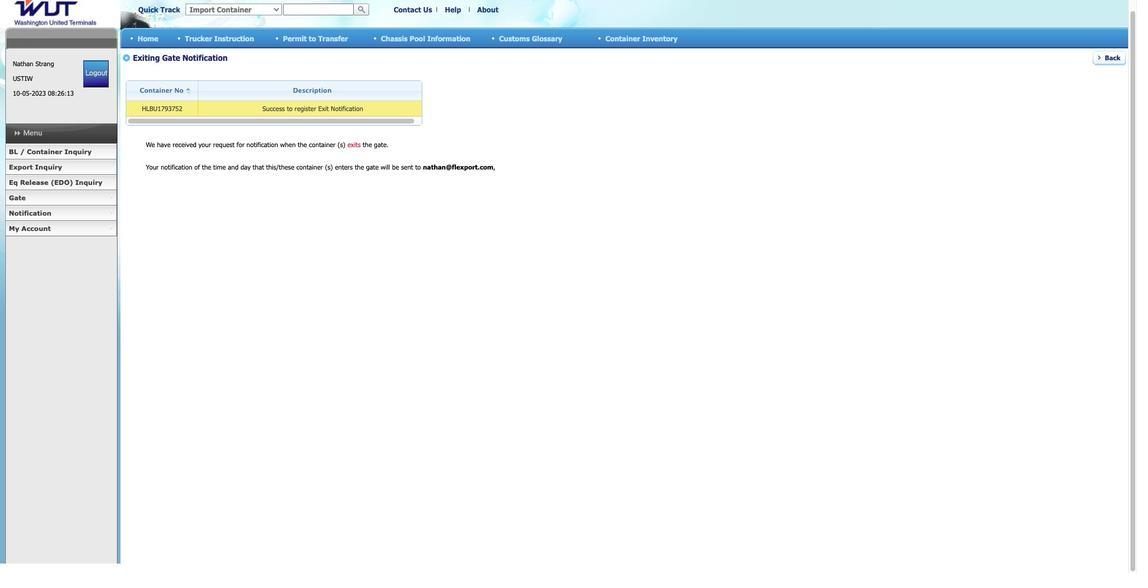 Task type: vqa. For each thing, say whether or not it's contained in the screenshot.
(EDO) on the left top of the page
yes



Task type: locate. For each thing, give the bounding box(es) containing it.
None text field
[[283, 4, 354, 15]]

1 vertical spatial inquiry
[[35, 163, 62, 171]]

inquiry for (edo)
[[75, 178, 102, 186]]

eq release (edo) inquiry link
[[5, 175, 117, 190]]

container up export inquiry
[[27, 148, 62, 155]]

eq release (edo) inquiry
[[9, 178, 102, 186]]

information
[[427, 34, 471, 42]]

/
[[20, 148, 25, 155]]

eq
[[9, 178, 18, 186]]

0 vertical spatial inquiry
[[65, 148, 92, 155]]

10-
[[13, 89, 22, 97]]

bl
[[9, 148, 18, 155]]

inquiry up the export inquiry "link"
[[65, 148, 92, 155]]

trucker
[[185, 34, 212, 42]]

instruction
[[214, 34, 254, 42]]

my account link
[[5, 221, 117, 236]]

inquiry inside bl / container inquiry 'link'
[[65, 148, 92, 155]]

contact us link
[[394, 5, 432, 14]]

us
[[423, 5, 432, 14]]

pool
[[410, 34, 425, 42]]

inquiry inside the export inquiry "link"
[[35, 163, 62, 171]]

inquiry
[[65, 148, 92, 155], [35, 163, 62, 171], [75, 178, 102, 186]]

chassis pool information
[[381, 34, 471, 42]]

1 horizontal spatial container
[[606, 34, 641, 42]]

home
[[138, 34, 158, 42]]

trucker instruction
[[185, 34, 254, 42]]

customs
[[499, 34, 530, 42]]

0 horizontal spatial container
[[27, 148, 62, 155]]

container inside 'link'
[[27, 148, 62, 155]]

container
[[606, 34, 641, 42], [27, 148, 62, 155]]

ustiw
[[13, 74, 33, 82]]

1 vertical spatial container
[[27, 148, 62, 155]]

2 vertical spatial inquiry
[[75, 178, 102, 186]]

help link
[[445, 5, 461, 14]]

inquiry down bl / container inquiry
[[35, 163, 62, 171]]

login image
[[83, 60, 109, 87]]

(edo)
[[51, 178, 73, 186]]

08:26:13
[[48, 89, 74, 97]]

container left 'inventory'
[[606, 34, 641, 42]]

export
[[9, 163, 33, 171]]

customs glossary
[[499, 34, 563, 42]]

inquiry right (edo)
[[75, 178, 102, 186]]

2023
[[32, 89, 46, 97]]

gate
[[9, 194, 26, 202]]

inquiry inside eq release (edo) inquiry link
[[75, 178, 102, 186]]

contact us
[[394, 5, 432, 14]]



Task type: describe. For each thing, give the bounding box(es) containing it.
about link
[[478, 5, 499, 14]]

quick
[[138, 5, 158, 14]]

quick track
[[138, 5, 180, 14]]

bl / container inquiry link
[[5, 144, 117, 160]]

release
[[20, 178, 49, 186]]

10-05-2023 08:26:13
[[13, 89, 74, 97]]

track
[[161, 5, 180, 14]]

chassis
[[381, 34, 408, 42]]

notification link
[[5, 206, 117, 221]]

help
[[445, 5, 461, 14]]

export inquiry link
[[5, 160, 117, 175]]

export inquiry
[[9, 163, 62, 171]]

inquiry for container
[[65, 148, 92, 155]]

my account
[[9, 225, 51, 232]]

permit
[[283, 34, 307, 42]]

transfer
[[318, 34, 348, 42]]

glossary
[[532, 34, 563, 42]]

gate link
[[5, 190, 117, 206]]

nathan strang
[[13, 60, 54, 67]]

strang
[[35, 60, 54, 67]]

container inventory
[[606, 34, 678, 42]]

bl / container inquiry
[[9, 148, 92, 155]]

my
[[9, 225, 19, 232]]

0 vertical spatial container
[[606, 34, 641, 42]]

nathan
[[13, 60, 33, 67]]

account
[[21, 225, 51, 232]]

notification
[[9, 209, 51, 217]]

05-
[[22, 89, 32, 97]]

to
[[309, 34, 316, 42]]

about
[[478, 5, 499, 14]]

inventory
[[643, 34, 678, 42]]

contact
[[394, 5, 421, 14]]

permit to transfer
[[283, 34, 348, 42]]



